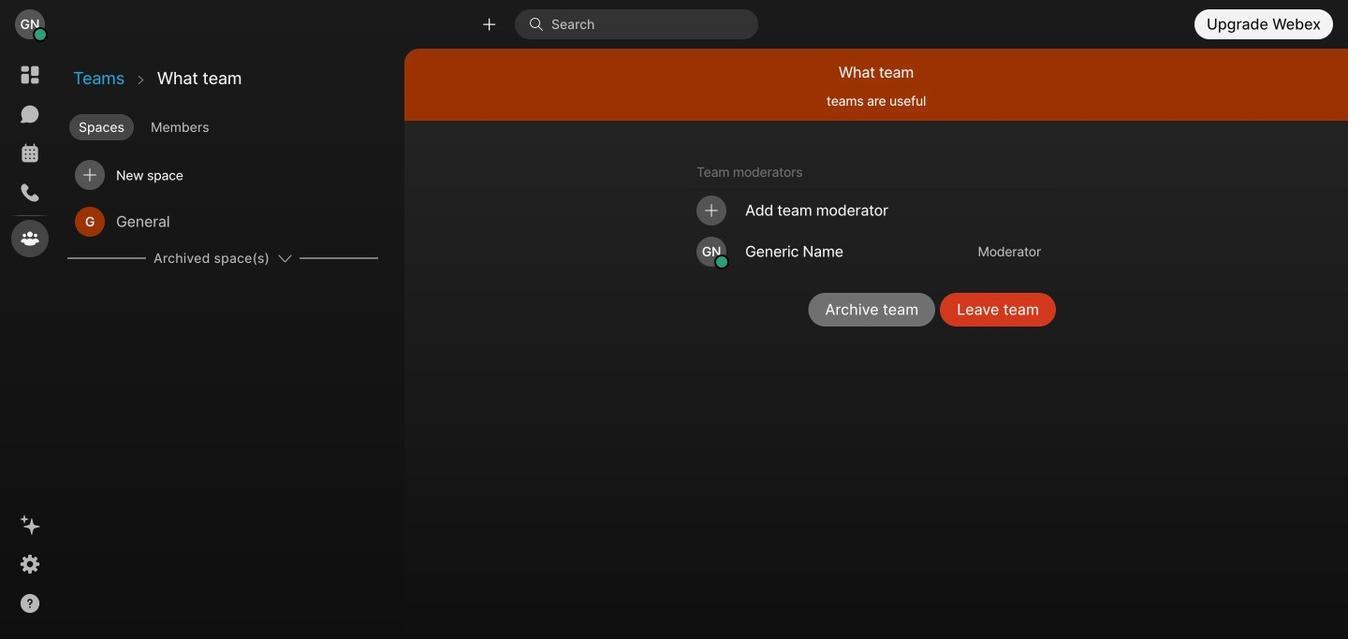 Task type: vqa. For each thing, say whether or not it's contained in the screenshot.
text field
no



Task type: locate. For each thing, give the bounding box(es) containing it.
wrapper image up dashboard image
[[34, 28, 47, 41]]

wrapper image
[[529, 17, 552, 32], [702, 201, 721, 220], [716, 256, 729, 269]]

list item
[[67, 152, 378, 199]]

what's new image
[[19, 514, 41, 537]]

0 horizontal spatial wrapper image
[[34, 28, 47, 41]]

2 vertical spatial wrapper image
[[716, 256, 729, 269]]

meetings image
[[19, 142, 41, 165]]

0 vertical spatial wrapper image
[[34, 28, 47, 41]]

add team moderator list item
[[682, 190, 1057, 231]]

1 horizontal spatial wrapper image
[[81, 166, 99, 185]]

help image
[[19, 593, 41, 615]]

webex tab list
[[11, 56, 49, 258]]

settings image
[[19, 554, 41, 576]]

wrapper image right calls icon
[[81, 166, 99, 185]]

teams, has no new notifications image
[[19, 228, 41, 250]]

wrapper image inside add team moderator 'list item'
[[702, 201, 721, 220]]

messaging, has no new notifications image
[[19, 103, 41, 126]]

navigation
[[0, 49, 60, 640]]

wrapper image
[[34, 28, 47, 41], [81, 166, 99, 185]]

connect people image
[[480, 15, 498, 33]]

tab list
[[66, 107, 403, 142]]

1 vertical spatial wrapper image
[[702, 201, 721, 220]]

dashboard image
[[19, 64, 41, 86]]



Task type: describe. For each thing, give the bounding box(es) containing it.
team moderators list
[[682, 190, 1057, 273]]

arrow down_16 image
[[277, 251, 292, 266]]

generic name list item
[[682, 231, 1057, 273]]

0 vertical spatial wrapper image
[[529, 17, 552, 32]]

calls image
[[19, 182, 41, 204]]

general list item
[[67, 199, 378, 245]]

wrapper image inside "generic name" list item
[[716, 256, 729, 269]]

1 vertical spatial wrapper image
[[81, 166, 99, 185]]



